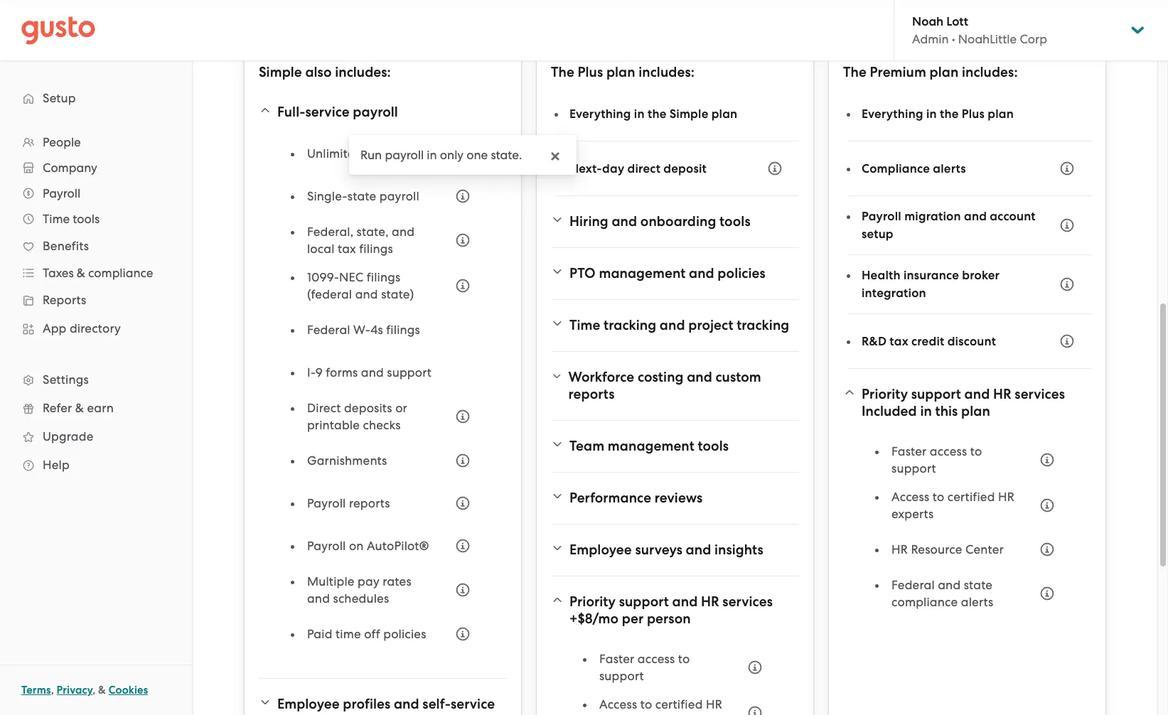 Task type: vqa. For each thing, say whether or not it's contained in the screenshot.
Active
no



Task type: locate. For each thing, give the bounding box(es) containing it.
1 horizontal spatial simple
[[670, 106, 709, 121]]

everything down the plus plan includes:
[[570, 106, 631, 121]]

1 the from the left
[[551, 64, 575, 80]]

settings link
[[14, 367, 178, 393]]

credit
[[912, 334, 945, 349]]

0 horizontal spatial access
[[600, 698, 638, 712]]

and right state,
[[392, 225, 415, 239]]

payroll inside payroll dropdown button
[[43, 186, 81, 201]]

employee surveys and insights
[[570, 542, 764, 558]]

priority inside priority support and hr services included in this plan
[[862, 386, 909, 403]]

1 horizontal spatial employee
[[570, 542, 632, 558]]

,
[[51, 684, 54, 697], [93, 684, 96, 697]]

& for compliance
[[77, 266, 85, 280]]

reports up payroll on autopilot®
[[349, 497, 390, 511]]

2 horizontal spatial includes:
[[963, 64, 1018, 80]]

direct
[[628, 161, 661, 176]]

checks
[[363, 418, 401, 433]]

0 horizontal spatial the
[[648, 106, 667, 121]]

r&d tax credit discount
[[862, 334, 997, 349]]

and down discount
[[965, 386, 991, 403]]

1 vertical spatial employee
[[277, 696, 340, 713]]

faster access to support for person
[[600, 652, 690, 684]]

payroll migration and account setup
[[862, 209, 1036, 242]]

tools inside list
[[73, 212, 100, 226]]

payroll inside dialog main content element
[[385, 148, 424, 162]]

0 horizontal spatial reports
[[349, 497, 390, 511]]

&
[[77, 266, 85, 280], [75, 401, 84, 415], [98, 684, 106, 697]]

state up state,
[[348, 189, 377, 203]]

the down the premium plan includes:
[[940, 106, 959, 121]]

on
[[349, 539, 364, 553]]

payroll down garnishments
[[307, 497, 346, 511]]

policies right off at bottom left
[[384, 627, 427, 642]]

dialog main content element
[[349, 135, 577, 175]]

1 horizontal spatial experts
[[892, 507, 934, 521]]

support inside priority support and hr services +$8/mo per person
[[619, 594, 669, 610]]

hiring
[[570, 213, 609, 230]]

faster access to support down per
[[600, 652, 690, 684]]

time down pto
[[570, 317, 601, 334]]

1 vertical spatial time
[[570, 317, 601, 334]]

time inside gusto navigation element
[[43, 212, 70, 226]]

& left cookies button
[[98, 684, 106, 697]]

day
[[603, 161, 625, 176]]

tracking right "project"
[[737, 317, 790, 334]]

time
[[43, 212, 70, 226], [570, 317, 601, 334]]

1 vertical spatial services
[[723, 594, 773, 610]]

printable
[[307, 418, 360, 433]]

simple left "also"
[[259, 64, 302, 80]]

management inside dropdown button
[[608, 438, 695, 455]]

and inside the federal, state, and local tax filings
[[392, 225, 415, 239]]

0 horizontal spatial services
[[723, 594, 773, 610]]

0 vertical spatial management
[[599, 265, 686, 282]]

faster for +$8/mo
[[600, 652, 635, 667]]

filings inside 1099-nec filings (federal and state)
[[367, 270, 401, 285]]

the down the plus plan includes:
[[648, 106, 667, 121]]

0 horizontal spatial the
[[551, 64, 575, 80]]

employee for employee profiles and self-service
[[277, 696, 340, 713]]

2 , from the left
[[93, 684, 96, 697]]

0 vertical spatial experts
[[892, 507, 934, 521]]

help link
[[14, 452, 178, 478]]

0 vertical spatial access
[[930, 445, 968, 459]]

employee
[[570, 542, 632, 558], [277, 696, 340, 713]]

1 vertical spatial federal
[[892, 578, 935, 593]]

time
[[336, 627, 361, 642]]

garnishments
[[307, 454, 387, 468]]

everything down premium on the top right of page
[[862, 106, 924, 121]]

and inside 1099-nec filings (federal and state)
[[355, 287, 378, 302]]

1 vertical spatial plus
[[962, 106, 985, 121]]

compliance down resource
[[892, 595, 959, 610]]

includes: up everything in the simple plan on the top of the page
[[639, 64, 695, 80]]

includes: down 'noahlittle'
[[963, 64, 1018, 80]]

state down center
[[964, 578, 993, 593]]

1 horizontal spatial faster
[[892, 445, 927, 459]]

2 the from the left
[[844, 64, 867, 80]]

support up the this on the bottom right
[[912, 386, 962, 403]]

2 the from the left
[[940, 106, 959, 121]]

federal inside federal and state compliance alerts
[[892, 578, 935, 593]]

and up the person
[[673, 594, 698, 610]]

1 vertical spatial alerts
[[962, 595, 994, 610]]

account
[[991, 209, 1036, 224]]

reports down 'workforce' on the bottom
[[569, 386, 615, 403]]

1 the from the left
[[648, 106, 667, 121]]

federal,
[[307, 225, 354, 239]]

faster down included
[[892, 445, 927, 459]]

1 vertical spatial compliance
[[892, 595, 959, 610]]

1 horizontal spatial service
[[451, 696, 495, 713]]

in left the this on the bottom right
[[921, 403, 933, 420]]

support up or
[[387, 366, 432, 380]]

and down multiple
[[307, 592, 330, 606]]

list
[[0, 129, 192, 479], [292, 138, 479, 662], [876, 443, 1064, 622], [584, 651, 771, 716]]

simple up "deposit"
[[670, 106, 709, 121]]

schedules
[[333, 592, 389, 606]]

payroll inside payroll migration and account setup
[[862, 209, 902, 224]]

time tracking and project tracking button
[[551, 309, 800, 343]]

home image
[[21, 16, 95, 44]]

0 vertical spatial compliance
[[88, 266, 153, 280]]

0 vertical spatial filings
[[359, 242, 393, 256]]

1 horizontal spatial federal
[[892, 578, 935, 593]]

0 horizontal spatial compliance
[[88, 266, 153, 280]]

1 horizontal spatial plus
[[962, 106, 985, 121]]

employee profiles and self-service
[[277, 696, 495, 713]]

gusto navigation element
[[0, 61, 192, 502]]

, left privacy link
[[51, 684, 54, 697]]

noahlittle
[[959, 32, 1017, 46]]

1 vertical spatial experts
[[600, 715, 642, 716]]

1 horizontal spatial ,
[[93, 684, 96, 697]]

employee for employee surveys and insights
[[570, 542, 632, 558]]

includes: for the premium plan includes:
[[963, 64, 1018, 80]]

1 vertical spatial access to certified hr experts
[[600, 698, 723, 716]]

privacy
[[57, 684, 93, 697]]

faster access to support down the this on the bottom right
[[892, 445, 983, 476]]

priority support and hr services +$8/mo per person
[[570, 594, 773, 627]]

1 horizontal spatial faster access to support
[[892, 445, 983, 476]]

hr inside priority support and hr services +$8/mo per person
[[701, 594, 720, 610]]

state
[[348, 189, 377, 203], [964, 578, 993, 593]]

tax right r&d
[[890, 334, 909, 349]]

0 vertical spatial access
[[892, 490, 930, 504]]

tracking up 'workforce' on the bottom
[[604, 317, 657, 334]]

payroll inside dropdown button
[[353, 104, 398, 120]]

in
[[634, 106, 645, 121], [927, 106, 937, 121], [427, 148, 437, 162], [921, 403, 933, 420]]

1 vertical spatial policies
[[384, 627, 427, 642]]

0 horizontal spatial everything
[[570, 106, 631, 121]]

federal for federal w-4s filings
[[307, 323, 351, 337]]

1 horizontal spatial priority
[[862, 386, 909, 403]]

0 horizontal spatial federal
[[307, 323, 351, 337]]

0 horizontal spatial ,
[[51, 684, 54, 697]]

and left self-
[[394, 696, 419, 713]]

0 vertical spatial faster
[[892, 445, 927, 459]]

earn
[[87, 401, 114, 415]]

federal down resource
[[892, 578, 935, 593]]

0 vertical spatial time
[[43, 212, 70, 226]]

1 vertical spatial filings
[[367, 270, 401, 285]]

broker
[[963, 268, 1000, 283]]

tax inside the federal, state, and local tax filings
[[338, 242, 356, 256]]

certified for person
[[656, 698, 703, 712]]

0 horizontal spatial employee
[[277, 696, 340, 713]]

1 vertical spatial faster access to support
[[600, 652, 690, 684]]

filings
[[359, 242, 393, 256], [367, 270, 401, 285], [386, 323, 420, 337]]

access down the this on the bottom right
[[930, 445, 968, 459]]

1 vertical spatial state
[[964, 578, 993, 593]]

surveys
[[636, 542, 683, 558]]

the for plus
[[648, 106, 667, 121]]

costing
[[638, 369, 684, 386]]

1 vertical spatial faster
[[600, 652, 635, 667]]

0 horizontal spatial access
[[638, 652, 675, 667]]

0 horizontal spatial tax
[[338, 242, 356, 256]]

app
[[43, 322, 67, 336]]

and left "project"
[[660, 317, 686, 334]]

and up "project"
[[689, 265, 715, 282]]

cookies button
[[109, 682, 148, 699]]

policies inside pto management and policies dropdown button
[[718, 265, 766, 282]]

2 includes: from the left
[[639, 64, 695, 80]]

1 vertical spatial access
[[638, 652, 675, 667]]

tools down payroll dropdown button
[[73, 212, 100, 226]]

employee down performance
[[570, 542, 632, 558]]

& left earn
[[75, 401, 84, 415]]

forms
[[326, 366, 358, 380]]

hr
[[994, 386, 1012, 403], [999, 490, 1015, 504], [892, 543, 909, 557], [701, 594, 720, 610], [706, 698, 723, 712]]

and left account at right
[[965, 209, 987, 224]]

1 vertical spatial management
[[608, 438, 695, 455]]

1 vertical spatial &
[[75, 401, 84, 415]]

access for included
[[892, 490, 930, 504]]

2 vertical spatial &
[[98, 684, 106, 697]]

benefits
[[43, 239, 89, 253]]

management down hiring and onboarding tools at the top of the page
[[599, 265, 686, 282]]

filings down state,
[[359, 242, 393, 256]]

0 vertical spatial certified
[[948, 490, 996, 504]]

alerts up "migration"
[[934, 161, 967, 176]]

employee profiles and self-service button
[[259, 688, 507, 716]]

1 horizontal spatial access to certified hr experts
[[892, 490, 1015, 521]]

0 vertical spatial simple
[[259, 64, 302, 80]]

insurance
[[904, 268, 960, 283]]

payroll left on
[[307, 539, 346, 553]]

0 vertical spatial employee
[[570, 542, 632, 558]]

and left the custom
[[687, 369, 713, 386]]

person
[[647, 611, 691, 627]]

1 horizontal spatial time
[[570, 317, 601, 334]]

payroll on autopilot®
[[307, 539, 429, 553]]

in left only
[[427, 148, 437, 162]]

in inside priority support and hr services included in this plan
[[921, 403, 933, 420]]

1 horizontal spatial access
[[892, 490, 930, 504]]

faster down per
[[600, 652, 635, 667]]

w-
[[354, 323, 371, 337]]

1 everything from the left
[[570, 106, 631, 121]]

& inside dropdown button
[[77, 266, 85, 280]]

everything
[[570, 106, 631, 121], [862, 106, 924, 121]]

services for priority support and hr services +$8/mo per person
[[723, 594, 773, 610]]

time for time tools
[[43, 212, 70, 226]]

tracking
[[604, 317, 657, 334], [737, 317, 790, 334]]

reports link
[[14, 287, 178, 313]]

state inside list
[[348, 189, 377, 203]]

policies up "project"
[[718, 265, 766, 282]]

1 vertical spatial access
[[600, 698, 638, 712]]

everything in the simple plan
[[570, 106, 738, 121]]

payroll down company
[[43, 186, 81, 201]]

0 horizontal spatial plus
[[578, 64, 603, 80]]

the
[[551, 64, 575, 80], [844, 64, 867, 80]]

& right taxes
[[77, 266, 85, 280]]

only
[[440, 148, 464, 162]]

and down the nec
[[355, 287, 378, 302]]

1 horizontal spatial the
[[844, 64, 867, 80]]

management inside dropdown button
[[599, 265, 686, 282]]

per
[[622, 611, 644, 627]]

alerts
[[934, 161, 967, 176], [962, 595, 994, 610]]

1 horizontal spatial tax
[[890, 334, 909, 349]]

priority for priority support and hr services +$8/mo per person
[[570, 594, 616, 610]]

1 vertical spatial certified
[[656, 698, 703, 712]]

pto management and policies button
[[551, 257, 800, 291]]

this
[[936, 403, 959, 420]]

0 vertical spatial tax
[[338, 242, 356, 256]]

1 , from the left
[[51, 684, 54, 697]]

pto management and policies
[[570, 265, 766, 282]]

1 vertical spatial priority
[[570, 594, 616, 610]]

federal for federal and state compliance alerts
[[892, 578, 935, 593]]

1 horizontal spatial the
[[940, 106, 959, 121]]

0 horizontal spatial certified
[[656, 698, 703, 712]]

1 horizontal spatial certified
[[948, 490, 996, 504]]

and down hr resource center
[[938, 578, 961, 593]]

support inside priority support and hr services included in this plan
[[912, 386, 962, 403]]

the
[[648, 106, 667, 121], [940, 106, 959, 121]]

integration
[[862, 286, 927, 301]]

priority support and hr services included in this plan
[[862, 386, 1066, 420]]

1 horizontal spatial everything
[[862, 106, 924, 121]]

1 horizontal spatial access
[[930, 445, 968, 459]]

1 horizontal spatial services
[[1015, 386, 1066, 403]]

1 horizontal spatial includes:
[[639, 64, 695, 80]]

policies for paid time off policies
[[384, 627, 427, 642]]

federal and state compliance alerts
[[892, 578, 994, 610]]

1 horizontal spatial tracking
[[737, 317, 790, 334]]

time tools button
[[14, 206, 178, 232]]

access to certified hr experts for this
[[892, 490, 1015, 521]]

faster access to support for this
[[892, 445, 983, 476]]

1 horizontal spatial reports
[[569, 386, 615, 403]]

alerts inside federal and state compliance alerts
[[962, 595, 994, 610]]

3 includes: from the left
[[963, 64, 1018, 80]]

0 horizontal spatial state
[[348, 189, 377, 203]]

0 vertical spatial faster access to support
[[892, 445, 983, 476]]

paid time off policies
[[307, 627, 427, 642]]

0 vertical spatial access to certified hr experts
[[892, 490, 1015, 521]]

management for team
[[608, 438, 695, 455]]

list containing people
[[0, 129, 192, 479]]

the for the plus plan includes:
[[551, 64, 575, 80]]

payroll for payroll
[[43, 186, 81, 201]]

plan
[[607, 64, 636, 80], [930, 64, 959, 80], [712, 106, 738, 121], [988, 106, 1014, 121], [962, 403, 991, 420]]

time for time tracking and project tracking
[[570, 317, 601, 334]]

0 vertical spatial priority
[[862, 386, 909, 403]]

directory
[[70, 322, 121, 336]]

tax down federal,
[[338, 242, 356, 256]]

access for person
[[638, 652, 675, 667]]

benefits link
[[14, 233, 178, 259]]

access down the person
[[638, 652, 675, 667]]

off
[[364, 627, 380, 642]]

filings up state)
[[367, 270, 401, 285]]

app directory link
[[14, 316, 178, 341]]

tools up reviews
[[698, 438, 729, 455]]

services inside priority support and hr services +$8/mo per person
[[723, 594, 773, 610]]

0 horizontal spatial time
[[43, 212, 70, 226]]

performance reviews
[[570, 490, 703, 507]]

unlimited
[[307, 147, 363, 161]]

access
[[892, 490, 930, 504], [600, 698, 638, 712]]

2 tracking from the left
[[737, 317, 790, 334]]

to
[[971, 445, 983, 459], [933, 490, 945, 504], [679, 652, 690, 667], [641, 698, 653, 712]]

federal left w-
[[307, 323, 351, 337]]

runs
[[409, 147, 433, 161]]

payroll up "unlimited payroll runs"
[[353, 104, 398, 120]]

management up performance reviews
[[608, 438, 695, 455]]

payroll
[[43, 186, 81, 201], [862, 209, 902, 224], [307, 497, 346, 511], [307, 539, 346, 553]]

0 vertical spatial service
[[305, 104, 350, 120]]

0 horizontal spatial service
[[305, 104, 350, 120]]

0 vertical spatial reports
[[569, 386, 615, 403]]

0 vertical spatial &
[[77, 266, 85, 280]]

priority up +$8/mo at the bottom
[[570, 594, 616, 610]]

time up benefits
[[43, 212, 70, 226]]

1 horizontal spatial state
[[964, 578, 993, 593]]

payroll up setup
[[862, 209, 902, 224]]

0 horizontal spatial priority
[[570, 594, 616, 610]]

state inside federal and state compliance alerts
[[964, 578, 993, 593]]

reports
[[569, 386, 615, 403], [349, 497, 390, 511]]

employee left profiles
[[277, 696, 340, 713]]

tools
[[73, 212, 100, 226], [720, 213, 751, 230], [698, 438, 729, 455]]

and right surveys
[[686, 542, 712, 558]]

priority inside priority support and hr services +$8/mo per person
[[570, 594, 616, 610]]

0 horizontal spatial experts
[[600, 715, 642, 716]]

filings right 4s
[[386, 323, 420, 337]]

includes: right "also"
[[335, 64, 391, 80]]

alerts down center
[[962, 595, 994, 610]]

0 horizontal spatial faster access to support
[[600, 652, 690, 684]]

, left cookies button
[[93, 684, 96, 697]]

0 vertical spatial services
[[1015, 386, 1066, 403]]

noah
[[913, 14, 944, 29]]

services inside priority support and hr services included in this plan
[[1015, 386, 1066, 403]]

state.
[[491, 148, 522, 162]]

faster access to support
[[892, 445, 983, 476], [600, 652, 690, 684]]

compliance down benefits link
[[88, 266, 153, 280]]

one
[[467, 148, 488, 162]]

support up per
[[619, 594, 669, 610]]

0 horizontal spatial access to certified hr experts
[[600, 698, 723, 716]]

priority up included
[[862, 386, 909, 403]]

2 vertical spatial filings
[[386, 323, 420, 337]]

payroll right the run
[[385, 148, 424, 162]]

1 horizontal spatial compliance
[[892, 595, 959, 610]]

1 vertical spatial tax
[[890, 334, 909, 349]]

and inside 'multiple pay rates and schedules'
[[307, 592, 330, 606]]

0 vertical spatial policies
[[718, 265, 766, 282]]

0 horizontal spatial includes:
[[335, 64, 391, 80]]

0 horizontal spatial policies
[[384, 627, 427, 642]]

0 horizontal spatial faster
[[600, 652, 635, 667]]

2 everything from the left
[[862, 106, 924, 121]]

includes:
[[335, 64, 391, 80], [639, 64, 695, 80], [963, 64, 1018, 80]]

federal w-4s filings
[[307, 323, 420, 337]]

plan inside priority support and hr services included in this plan
[[962, 403, 991, 420]]

0 horizontal spatial tracking
[[604, 317, 657, 334]]



Task type: describe. For each thing, give the bounding box(es) containing it.
(federal
[[307, 287, 352, 302]]

payroll for payroll migration and account setup
[[862, 209, 902, 224]]

upgrade link
[[14, 424, 178, 450]]

team management tools
[[570, 438, 729, 455]]

setup link
[[14, 85, 178, 111]]

& for earn
[[75, 401, 84, 415]]

1 vertical spatial simple
[[670, 106, 709, 121]]

r&d
[[862, 334, 887, 349]]

corp
[[1020, 32, 1048, 46]]

access for this
[[930, 445, 968, 459]]

priority for priority support and hr services included in this plan
[[862, 386, 909, 403]]

and inside priority support and hr services +$8/mo per person
[[673, 594, 698, 610]]

1 includes: from the left
[[335, 64, 391, 80]]

and inside payroll migration and account setup
[[965, 209, 987, 224]]

workforce
[[569, 369, 635, 386]]

0 vertical spatial alerts
[[934, 161, 967, 176]]

resource
[[912, 543, 963, 557]]

payroll left runs
[[366, 147, 406, 161]]

certified for this
[[948, 490, 996, 504]]

employee surveys and insights button
[[551, 534, 800, 568]]

noah lott admin • noahlittle corp
[[913, 14, 1048, 46]]

direct
[[307, 401, 341, 415]]

1 tracking from the left
[[604, 317, 657, 334]]

time tracking and project tracking
[[570, 317, 790, 334]]

help
[[43, 458, 70, 472]]

refer
[[43, 401, 72, 415]]

9
[[316, 366, 323, 380]]

everything in the plus plan
[[862, 106, 1014, 121]]

refer & earn link
[[14, 396, 178, 421]]

or
[[396, 401, 408, 415]]

admin
[[913, 32, 949, 46]]

and right hiring
[[612, 213, 638, 230]]

tools right onboarding
[[720, 213, 751, 230]]

policies for pto management and policies
[[718, 265, 766, 282]]

settings
[[43, 373, 89, 387]]

rates
[[383, 575, 412, 589]]

onboarding
[[641, 213, 717, 230]]

state,
[[357, 225, 389, 239]]

hiring and onboarding tools
[[570, 213, 751, 230]]

0 horizontal spatial simple
[[259, 64, 302, 80]]

•
[[952, 32, 956, 46]]

lott
[[947, 14, 969, 29]]

unlimited payroll runs
[[307, 147, 433, 161]]

upgrade
[[43, 430, 94, 444]]

full-
[[277, 104, 305, 120]]

project
[[689, 317, 734, 334]]

faster for included
[[892, 445, 927, 459]]

1 vertical spatial reports
[[349, 497, 390, 511]]

in down the plus plan includes:
[[634, 106, 645, 121]]

migration
[[905, 209, 962, 224]]

access to certified hr experts for person
[[600, 698, 723, 716]]

access for +$8/mo
[[600, 698, 638, 712]]

support down included
[[892, 462, 937, 476]]

everything for premium
[[862, 106, 924, 121]]

setup
[[862, 227, 894, 242]]

deposit
[[664, 161, 707, 176]]

discount
[[948, 334, 997, 349]]

the premium plan includes:
[[844, 64, 1018, 80]]

deposits
[[344, 401, 393, 415]]

profiles
[[343, 696, 391, 713]]

self-
[[423, 696, 451, 713]]

hr resource center
[[892, 543, 1004, 557]]

4s
[[371, 323, 383, 337]]

app directory
[[43, 322, 121, 336]]

compliance alerts
[[862, 161, 967, 176]]

and right forms
[[361, 366, 384, 380]]

custom
[[716, 369, 762, 386]]

management for pto
[[599, 265, 686, 282]]

list containing unlimited payroll runs
[[292, 138, 479, 662]]

experts for +$8/mo
[[600, 715, 642, 716]]

taxes & compliance button
[[14, 260, 178, 286]]

terms link
[[21, 684, 51, 697]]

pay
[[358, 575, 380, 589]]

0 vertical spatial plus
[[578, 64, 603, 80]]

payroll up state,
[[380, 189, 420, 203]]

compliance
[[862, 161, 931, 176]]

payroll for payroll on autopilot®
[[307, 539, 346, 553]]

the for premium
[[940, 106, 959, 121]]

experts for included
[[892, 507, 934, 521]]

i-9 forms and support
[[307, 366, 432, 380]]

1 vertical spatial service
[[451, 696, 495, 713]]

workforce costing and custom reports button
[[551, 361, 800, 412]]

reports inside the workforce costing and custom reports
[[569, 386, 615, 403]]

performance
[[570, 490, 652, 507]]

compliance inside 'taxes & compliance' dropdown button
[[88, 266, 153, 280]]

i-
[[307, 366, 316, 380]]

tools inside dropdown button
[[698, 438, 729, 455]]

paid
[[307, 627, 333, 642]]

everything for plus
[[570, 106, 631, 121]]

team
[[570, 438, 605, 455]]

and inside federal and state compliance alerts
[[938, 578, 961, 593]]

compliance inside federal and state compliance alerts
[[892, 595, 959, 610]]

includes: for the plus plan includes:
[[639, 64, 695, 80]]

center
[[966, 543, 1004, 557]]

hiring and onboarding tools button
[[551, 205, 800, 239]]

company
[[43, 161, 97, 175]]

filings inside the federal, state, and local tax filings
[[359, 242, 393, 256]]

payroll button
[[14, 181, 178, 206]]

in down the premium plan includes:
[[927, 106, 937, 121]]

payroll reports
[[307, 497, 390, 511]]

multiple pay rates and schedules
[[307, 575, 412, 606]]

and inside the workforce costing and custom reports
[[687, 369, 713, 386]]

payroll for payroll reports
[[307, 497, 346, 511]]

run payroll in only one state.
[[361, 148, 522, 162]]

support down per
[[600, 669, 644, 684]]

the plus plan includes:
[[551, 64, 695, 80]]

1099-nec filings (federal and state)
[[307, 270, 414, 302]]

reviews
[[655, 490, 703, 507]]

next-day direct deposit
[[570, 161, 707, 176]]

and inside priority support and hr services included in this plan
[[965, 386, 991, 403]]

hr inside priority support and hr services included in this plan
[[994, 386, 1012, 403]]

multiple
[[307, 575, 355, 589]]

the for the premium plan includes:
[[844, 64, 867, 80]]

services for priority support and hr services included in this plan
[[1015, 386, 1066, 403]]

nec
[[339, 270, 364, 285]]

workforce costing and custom reports
[[569, 369, 762, 403]]

federal, state, and local tax filings
[[307, 225, 415, 256]]



